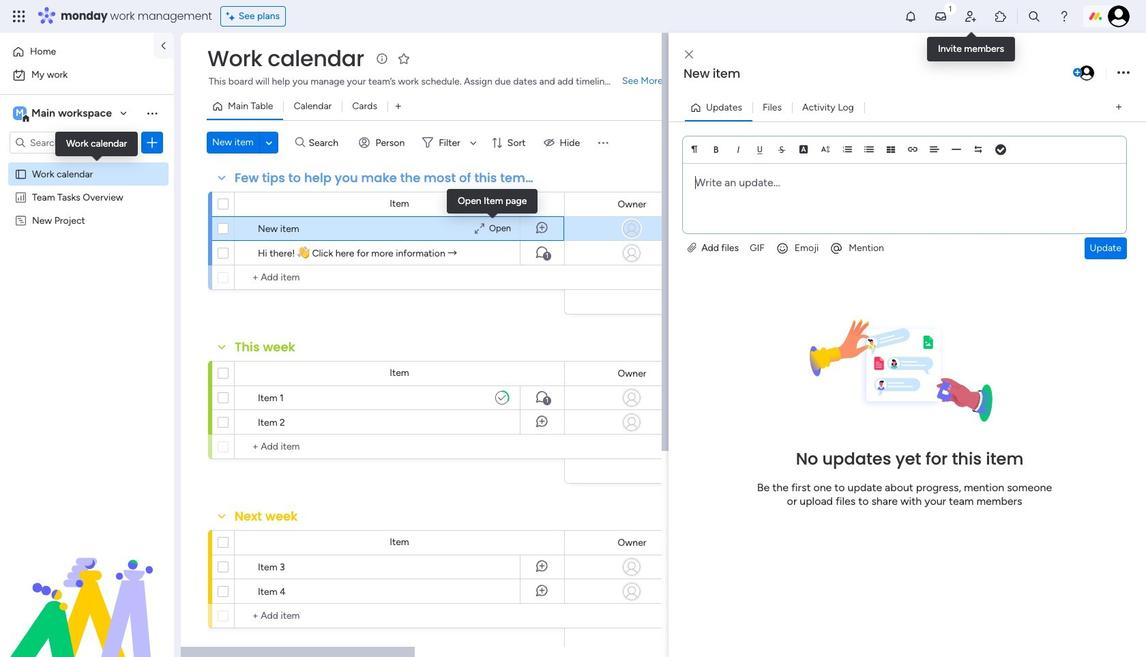 Task type: vqa. For each thing, say whether or not it's contained in the screenshot.
Size image
yes



Task type: locate. For each thing, give the bounding box(es) containing it.
show board description image
[[374, 52, 390, 66]]

0 vertical spatial option
[[8, 41, 145, 63]]

1 vertical spatial option
[[8, 64, 166, 86]]

line image
[[952, 144, 961, 154]]

+ Add item text field
[[242, 270, 558, 286], [242, 608, 558, 624]]

jacob simon image
[[1078, 64, 1096, 82]]

dapulse attachment image
[[688, 242, 696, 254]]

list box
[[0, 159, 174, 416]]

bold image
[[712, 144, 721, 154]]

workspace selection element
[[13, 105, 114, 123]]

see plans image
[[226, 9, 239, 24]]

0 vertical spatial + add item text field
[[242, 270, 558, 286]]

1 vertical spatial + add item text field
[[242, 608, 558, 624]]

&bull; bullets image
[[864, 144, 874, 154]]

2 vertical spatial option
[[0, 161, 174, 164]]

table image
[[886, 144, 896, 154]]

add view image
[[396, 101, 401, 112]]

option
[[8, 41, 145, 63], [8, 64, 166, 86], [0, 161, 174, 164]]

search everything image
[[1028, 10, 1041, 23]]

select product image
[[12, 10, 26, 23]]

align image
[[930, 144, 940, 154]]

angle down image
[[266, 137, 272, 148]]

lottie animation element
[[0, 519, 174, 657]]

options image
[[1118, 64, 1130, 82], [190, 236, 201, 270], [190, 380, 201, 415], [190, 405, 201, 439], [190, 550, 201, 584], [190, 574, 201, 608]]

None field
[[204, 44, 368, 73], [680, 65, 1071, 83], [231, 169, 542, 187], [614, 197, 650, 212], [231, 338, 299, 356], [614, 366, 650, 381], [231, 508, 301, 525], [614, 535, 650, 550], [204, 44, 368, 73], [680, 65, 1071, 83], [231, 169, 542, 187], [614, 197, 650, 212], [231, 338, 299, 356], [614, 366, 650, 381], [231, 508, 301, 525], [614, 535, 650, 550]]

workspace options image
[[145, 106, 159, 120]]

add to favorites image
[[397, 52, 411, 65]]

public dashboard image
[[14, 190, 27, 203]]

workspace image
[[13, 106, 27, 121]]

close image
[[685, 49, 693, 60]]

rtl ltr image
[[974, 144, 983, 154]]

underline image
[[755, 144, 765, 154]]



Task type: describe. For each thing, give the bounding box(es) containing it.
invite members image
[[964, 10, 978, 23]]

public board image
[[14, 167, 27, 180]]

format image
[[690, 144, 699, 154]]

Search field
[[305, 133, 346, 152]]

notifications image
[[904, 10, 918, 23]]

dapulse addbtn image
[[1073, 68, 1082, 77]]

checklist image
[[995, 145, 1006, 155]]

arrow down image
[[465, 134, 482, 151]]

size image
[[821, 144, 830, 154]]

1 image
[[944, 1, 957, 16]]

options image
[[145, 136, 159, 149]]

help image
[[1058, 10, 1071, 23]]

monday marketplace image
[[994, 10, 1008, 23]]

add view image
[[1116, 102, 1122, 113]]

text color image
[[799, 144, 809, 154]]

italic image
[[733, 144, 743, 154]]

+ Add item text field
[[242, 439, 558, 455]]

Search in workspace field
[[29, 135, 114, 150]]

v2 search image
[[295, 135, 305, 150]]

menu image
[[596, 136, 610, 149]]

strikethrough image
[[777, 144, 787, 154]]

1 + add item text field from the top
[[242, 270, 558, 286]]

1. numbers image
[[843, 144, 852, 154]]

jacob simon image
[[1108, 5, 1130, 27]]

lottie animation image
[[0, 519, 174, 657]]

update feed image
[[934, 10, 948, 23]]

2 + add item text field from the top
[[242, 608, 558, 624]]

link image
[[908, 144, 918, 154]]



